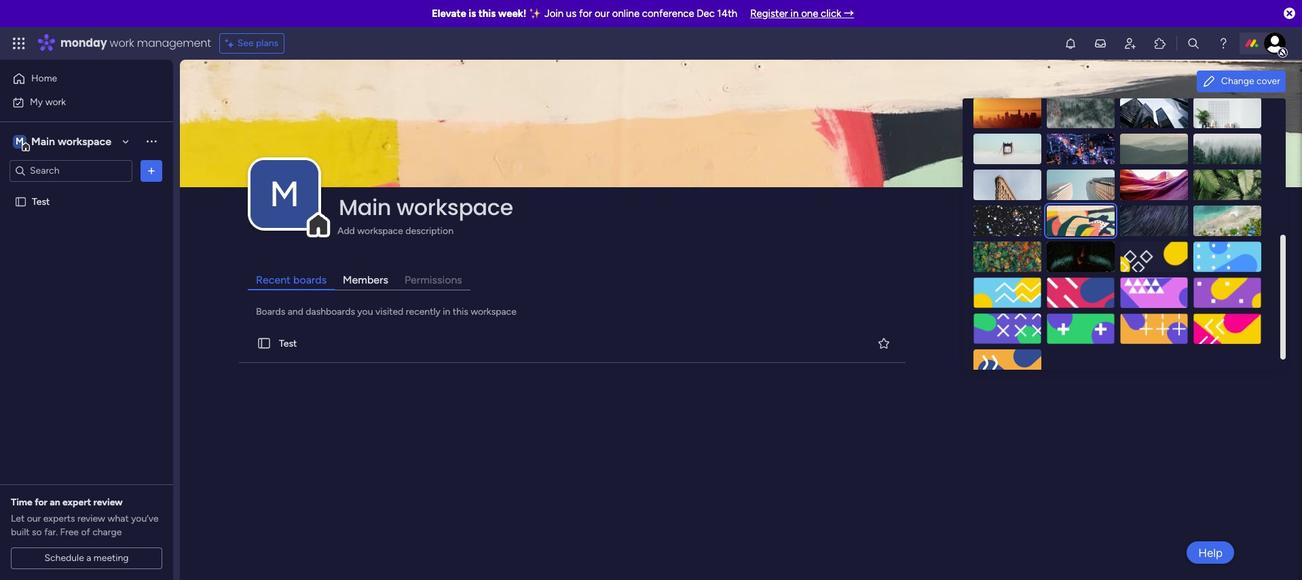 Task type: vqa. For each thing, say whether or not it's contained in the screenshot.
Let
yes



Task type: locate. For each thing, give the bounding box(es) containing it.
let
[[11, 514, 25, 525]]

main workspace up search in workspace field
[[31, 135, 111, 148]]

work for my
[[45, 96, 66, 108]]

in left one
[[791, 7, 799, 20]]

test right public board icon
[[32, 196, 50, 208]]

main workspace up description
[[339, 192, 513, 223]]

visited
[[376, 306, 404, 318]]

review up what
[[93, 497, 123, 509]]

my work button
[[8, 91, 146, 113]]

permissions
[[405, 274, 462, 287]]

week!
[[498, 7, 527, 20]]

see plans
[[238, 37, 279, 49]]

search everything image
[[1187, 37, 1201, 50]]

management
[[137, 35, 211, 51]]

far.
[[44, 527, 58, 539]]

notifications image
[[1064, 37, 1078, 50]]

m for workspace image
[[270, 173, 300, 215]]

1 vertical spatial work
[[45, 96, 66, 108]]

m inside workspace icon
[[16, 136, 24, 147]]

this right is
[[479, 7, 496, 20]]

see
[[238, 37, 254, 49]]

m button
[[251, 160, 319, 228]]

0 horizontal spatial main
[[31, 135, 55, 148]]

0 horizontal spatial work
[[45, 96, 66, 108]]

boards and dashboards you visited recently in this workspace
[[256, 306, 517, 318]]

m inside workspace image
[[270, 173, 300, 215]]

1 horizontal spatial for
[[579, 7, 592, 20]]

1 vertical spatial in
[[443, 306, 451, 318]]

review
[[93, 497, 123, 509], [77, 514, 105, 525]]

public board image
[[257, 336, 272, 351]]

work
[[110, 35, 134, 51], [45, 96, 66, 108]]

main
[[31, 135, 55, 148], [339, 192, 391, 223]]

0 vertical spatial in
[[791, 7, 799, 20]]

option
[[0, 190, 173, 192]]

1 horizontal spatial in
[[791, 7, 799, 20]]

a
[[86, 553, 91, 564]]

m
[[16, 136, 24, 147], [270, 173, 300, 215]]

experts
[[43, 514, 75, 525]]

1 horizontal spatial work
[[110, 35, 134, 51]]

for
[[579, 7, 592, 20], [35, 497, 48, 509]]

options image
[[145, 164, 158, 178]]

0 vertical spatial our
[[595, 7, 610, 20]]

of
[[81, 527, 90, 539]]

you've
[[131, 514, 159, 525]]

1 vertical spatial review
[[77, 514, 105, 525]]

add workspace description
[[338, 226, 454, 237]]

so
[[32, 527, 42, 539]]

1 horizontal spatial our
[[595, 7, 610, 20]]

elevate is this week! ✨ join us for our online conference dec 14th
[[432, 7, 738, 20]]

0 horizontal spatial for
[[35, 497, 48, 509]]

brad klo image
[[1265, 33, 1287, 54]]

→
[[844, 7, 855, 20]]

our
[[595, 7, 610, 20], [27, 514, 41, 525]]

our left online
[[595, 7, 610, 20]]

register in one click →
[[751, 7, 855, 20]]

main up "add"
[[339, 192, 391, 223]]

this right recently
[[453, 306, 469, 318]]

test inside list box
[[32, 196, 50, 208]]

add
[[338, 226, 355, 237]]

work right my at the left of page
[[45, 96, 66, 108]]

workspace selection element
[[13, 133, 113, 151]]

schedule a meeting
[[44, 553, 129, 564]]

recent boards
[[256, 274, 327, 287]]

work inside button
[[45, 96, 66, 108]]

in right recently
[[443, 306, 451, 318]]

elevate
[[432, 7, 466, 20]]

home button
[[8, 68, 146, 90]]

work for monday
[[110, 35, 134, 51]]

0 vertical spatial this
[[479, 7, 496, 20]]

us
[[566, 7, 577, 20]]

for left an
[[35, 497, 48, 509]]

1 vertical spatial test
[[279, 338, 297, 350]]

1 vertical spatial m
[[270, 173, 300, 215]]

invite members image
[[1124, 37, 1138, 50]]

0 vertical spatial work
[[110, 35, 134, 51]]

click
[[821, 7, 842, 20]]

workspace options image
[[145, 135, 158, 148]]

0 vertical spatial for
[[579, 7, 592, 20]]

Main workspace field
[[336, 192, 1248, 223]]

main workspace
[[31, 135, 111, 148], [339, 192, 513, 223]]

in
[[791, 7, 799, 20], [443, 306, 451, 318]]

test link
[[236, 325, 909, 363]]

0 vertical spatial main workspace
[[31, 135, 111, 148]]

1 vertical spatial our
[[27, 514, 41, 525]]

this
[[479, 7, 496, 20], [453, 306, 469, 318]]

0 horizontal spatial m
[[16, 136, 24, 147]]

0 horizontal spatial test
[[32, 196, 50, 208]]

test inside 'link'
[[279, 338, 297, 350]]

free
[[60, 527, 79, 539]]

1 horizontal spatial test
[[279, 338, 297, 350]]

you
[[358, 306, 373, 318]]

1 vertical spatial main workspace
[[339, 192, 513, 223]]

test list box
[[0, 187, 173, 397]]

0 vertical spatial m
[[16, 136, 24, 147]]

1 vertical spatial this
[[453, 306, 469, 318]]

boards
[[293, 274, 327, 287]]

our up so
[[27, 514, 41, 525]]

1 horizontal spatial m
[[270, 173, 300, 215]]

0 vertical spatial main
[[31, 135, 55, 148]]

1 horizontal spatial this
[[479, 7, 496, 20]]

0 horizontal spatial our
[[27, 514, 41, 525]]

one
[[802, 7, 819, 20]]

main right workspace icon
[[31, 135, 55, 148]]

0 vertical spatial review
[[93, 497, 123, 509]]

our inside time for an expert review let our experts review what you've built so far. free of charge
[[27, 514, 41, 525]]

boards
[[256, 306, 285, 318]]

0 horizontal spatial main workspace
[[31, 135, 111, 148]]

1 vertical spatial for
[[35, 497, 48, 509]]

test right public board image
[[279, 338, 297, 350]]

change cover button
[[1197, 71, 1287, 92]]

my work
[[30, 96, 66, 108]]

review up of
[[77, 514, 105, 525]]

workspace
[[58, 135, 111, 148], [397, 192, 513, 223], [357, 226, 403, 237], [471, 306, 517, 318]]

online
[[612, 7, 640, 20]]

1 vertical spatial main
[[339, 192, 391, 223]]

description
[[406, 226, 454, 237]]

0 vertical spatial test
[[32, 196, 50, 208]]

meeting
[[94, 553, 129, 564]]

test
[[32, 196, 50, 208], [279, 338, 297, 350]]

register in one click → link
[[751, 7, 855, 20]]

for right us
[[579, 7, 592, 20]]

work right monday
[[110, 35, 134, 51]]

recent
[[256, 274, 291, 287]]



Task type: describe. For each thing, give the bounding box(es) containing it.
1 horizontal spatial main
[[339, 192, 391, 223]]

monday
[[60, 35, 107, 51]]

apps image
[[1154, 37, 1168, 50]]

see plans button
[[219, 33, 285, 54]]

plans
[[256, 37, 279, 49]]

help image
[[1217, 37, 1231, 50]]

inbox image
[[1094, 37, 1108, 50]]

14th
[[718, 7, 738, 20]]

test for public board icon
[[32, 196, 50, 208]]

and
[[288, 306, 304, 318]]

m for workspace icon
[[16, 136, 24, 147]]

charge
[[93, 527, 122, 539]]

expert
[[62, 497, 91, 509]]

an
[[50, 497, 60, 509]]

conference
[[642, 7, 695, 20]]

Search in workspace field
[[29, 163, 113, 179]]

for inside time for an expert review let our experts review what you've built so far. free of charge
[[35, 497, 48, 509]]

1 horizontal spatial main workspace
[[339, 192, 513, 223]]

add to favorites image
[[877, 337, 891, 350]]

members
[[343, 274, 389, 287]]

change
[[1222, 75, 1255, 87]]

main inside workspace selection element
[[31, 135, 55, 148]]

public board image
[[14, 195, 27, 208]]

main workspace inside workspace selection element
[[31, 135, 111, 148]]

time
[[11, 497, 32, 509]]

0 horizontal spatial in
[[443, 306, 451, 318]]

is
[[469, 7, 476, 20]]

dashboards
[[306, 306, 355, 318]]

cover
[[1257, 75, 1281, 87]]

help
[[1199, 546, 1223, 560]]

my
[[30, 96, 43, 108]]

help button
[[1187, 542, 1235, 564]]

join
[[545, 7, 564, 20]]

✨
[[529, 7, 542, 20]]

monday work management
[[60, 35, 211, 51]]

workspace image
[[13, 134, 26, 149]]

built
[[11, 527, 30, 539]]

change cover
[[1222, 75, 1281, 87]]

select product image
[[12, 37, 26, 50]]

dec
[[697, 7, 715, 20]]

0 horizontal spatial this
[[453, 306, 469, 318]]

time for an expert review let our experts review what you've built so far. free of charge
[[11, 497, 159, 539]]

recently
[[406, 306, 441, 318]]

test for public board image
[[279, 338, 297, 350]]

what
[[108, 514, 129, 525]]

register
[[751, 7, 789, 20]]

schedule
[[44, 553, 84, 564]]

workspace image
[[251, 160, 319, 228]]

home
[[31, 73, 57, 84]]

schedule a meeting button
[[11, 548, 162, 570]]



